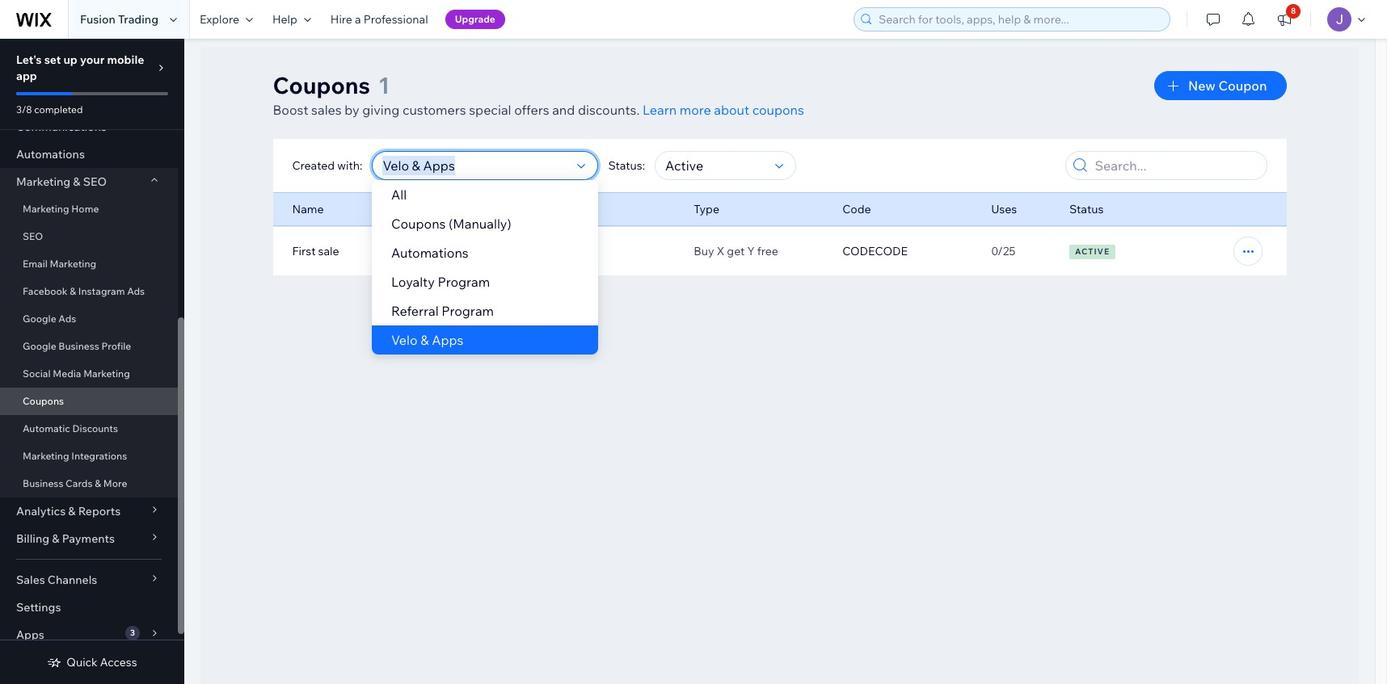 Task type: describe. For each thing, give the bounding box(es) containing it.
1
[[378, 71, 390, 99]]

seo inside marketing & seo popup button
[[83, 175, 107, 189]]

app
[[16, 69, 37, 83]]

& for reports
[[68, 504, 76, 519]]

name
[[292, 202, 324, 217]]

apps inside sidebar element
[[16, 628, 44, 643]]

coupons for 1
[[273, 71, 370, 99]]

media
[[53, 368, 81, 380]]

home
[[71, 203, 99, 215]]

free
[[757, 244, 778, 259]]

google business profile link
[[0, 333, 178, 361]]

3/8
[[16, 103, 32, 116]]

email
[[23, 258, 48, 270]]

new
[[1188, 78, 1216, 94]]

8 button
[[1267, 0, 1302, 39]]

& for apps
[[421, 332, 429, 348]]

sales channels button
[[0, 567, 178, 594]]

help button
[[263, 0, 321, 39]]

new coupon
[[1188, 78, 1267, 94]]

mobile
[[107, 53, 144, 67]]

sale
[[318, 244, 339, 259]]

created
[[292, 158, 335, 173]]

with:
[[337, 158, 362, 173]]

buy x get y free
[[694, 244, 778, 259]]

social media marketing link
[[0, 361, 178, 388]]

velo
[[391, 332, 418, 348]]

access
[[100, 656, 137, 670]]

billing & payments
[[16, 532, 115, 546]]

help
[[272, 12, 297, 27]]

buy
[[694, 244, 714, 259]]

facebook
[[23, 285, 68, 297]]

upgrade button
[[445, 10, 505, 29]]

get
[[727, 244, 745, 259]]

email marketing link
[[0, 251, 178, 278]]

3
[[130, 628, 135, 639]]

code
[[843, 202, 871, 217]]

offers
[[514, 102, 549, 118]]

seo link
[[0, 223, 178, 251]]

velo & apps option
[[372, 326, 598, 355]]

up
[[63, 53, 77, 67]]

trading
[[118, 12, 158, 27]]

hire
[[331, 12, 352, 27]]

marketing up facebook & instagram ads
[[50, 258, 96, 270]]

automatic discounts
[[23, 423, 118, 435]]

1 horizontal spatial ads
[[127, 285, 145, 297]]

coupons for (manually)
[[391, 216, 446, 232]]

coupon
[[1219, 78, 1267, 94]]

upgrade
[[455, 13, 495, 25]]

discount
[[501, 202, 548, 217]]

status
[[1070, 202, 1104, 217]]

marketing & seo button
[[0, 168, 178, 196]]

boost
[[273, 102, 308, 118]]

learn more about coupons link
[[643, 102, 804, 118]]

marketing home link
[[0, 196, 178, 223]]

instagram
[[78, 285, 125, 297]]

0 vertical spatial business
[[58, 340, 99, 352]]

loyalty program
[[391, 274, 490, 290]]

created with:
[[292, 158, 362, 173]]

coupons
[[752, 102, 804, 118]]

y
[[747, 244, 755, 259]]

and
[[552, 102, 575, 118]]

google ads
[[23, 313, 76, 325]]

x
[[717, 244, 724, 259]]

active
[[1075, 247, 1110, 257]]

professional
[[364, 12, 428, 27]]

business cards & more link
[[0, 470, 178, 498]]

settings
[[16, 601, 61, 615]]

program for referral program
[[442, 303, 494, 319]]

apps inside "option"
[[432, 332, 464, 348]]

uses
[[991, 202, 1017, 217]]

type
[[694, 202, 719, 217]]

payments
[[62, 532, 115, 546]]

learn
[[643, 102, 677, 118]]



Task type: vqa. For each thing, say whether or not it's contained in the screenshot.
Sales Channels
yes



Task type: locate. For each thing, give the bounding box(es) containing it.
&
[[73, 175, 80, 189], [70, 285, 76, 297], [421, 332, 429, 348], [95, 478, 101, 490], [68, 504, 76, 519], [52, 532, 59, 546]]

giving
[[362, 102, 400, 118]]

0 vertical spatial program
[[438, 274, 490, 290]]

email marketing
[[23, 258, 96, 270]]

program for loyalty program
[[438, 274, 490, 290]]

apps
[[432, 332, 464, 348], [16, 628, 44, 643]]

seo up marketing home link
[[83, 175, 107, 189]]

& left reports
[[68, 504, 76, 519]]

status:
[[608, 158, 645, 173]]

business
[[58, 340, 99, 352], [23, 478, 63, 490]]

new coupon button
[[1154, 71, 1287, 100]]

0 horizontal spatial ads
[[58, 313, 76, 325]]

& inside 'popup button'
[[68, 504, 76, 519]]

1 horizontal spatial coupons
[[273, 71, 370, 99]]

& right velo
[[421, 332, 429, 348]]

google ads link
[[0, 306, 178, 333]]

business up social media marketing
[[58, 340, 99, 352]]

sidebar element
[[0, 0, 184, 685]]

codecode
[[843, 244, 908, 259]]

marketing integrations link
[[0, 443, 178, 470]]

1 horizontal spatial automations
[[391, 245, 469, 261]]

marketing integrations
[[23, 450, 127, 462]]

program up referral program
[[438, 274, 490, 290]]

2 google from the top
[[23, 340, 56, 352]]

first
[[292, 244, 316, 259]]

analytics & reports button
[[0, 498, 178, 525]]

business up 'analytics'
[[23, 478, 63, 490]]

google business profile
[[23, 340, 131, 352]]

1 horizontal spatial seo
[[83, 175, 107, 189]]

1 horizontal spatial apps
[[432, 332, 464, 348]]

automatic discounts link
[[0, 416, 178, 443]]

google inside google ads link
[[23, 313, 56, 325]]

1 vertical spatial automations
[[391, 245, 469, 261]]

apps down settings
[[16, 628, 44, 643]]

facebook & instagram ads link
[[0, 278, 178, 306]]

hire a professional
[[331, 12, 428, 27]]

1 vertical spatial seo
[[23, 230, 43, 243]]

1 vertical spatial apps
[[16, 628, 44, 643]]

all
[[391, 187, 407, 203]]

fusion
[[80, 12, 115, 27]]

ads right instagram
[[127, 285, 145, 297]]

about
[[714, 102, 749, 118]]

& left more in the bottom of the page
[[95, 478, 101, 490]]

customers
[[402, 102, 466, 118]]

2 horizontal spatial coupons
[[391, 216, 446, 232]]

automations inside "list box"
[[391, 245, 469, 261]]

automations down communications
[[16, 147, 85, 162]]

marketing for home
[[23, 203, 69, 215]]

velo & apps
[[391, 332, 464, 348]]

discounts
[[72, 423, 118, 435]]

google inside google business profile link
[[23, 340, 56, 352]]

None field
[[378, 152, 573, 179], [661, 152, 770, 179], [378, 152, 573, 179], [661, 152, 770, 179]]

coupons down all
[[391, 216, 446, 232]]

reports
[[78, 504, 121, 519]]

coupons inside "list box"
[[391, 216, 446, 232]]

completed
[[34, 103, 83, 116]]

automations link
[[0, 141, 178, 168]]

sales
[[311, 102, 342, 118]]

special
[[469, 102, 511, 118]]

marketing home
[[23, 203, 99, 215]]

by
[[345, 102, 359, 118]]

0 vertical spatial apps
[[432, 332, 464, 348]]

1 google from the top
[[23, 313, 56, 325]]

referral
[[391, 303, 439, 319]]

seo inside the seo link
[[23, 230, 43, 243]]

list box
[[372, 180, 598, 355]]

1 vertical spatial program
[[442, 303, 494, 319]]

quick access button
[[47, 656, 137, 670]]

let's
[[16, 53, 42, 67]]

marketing up marketing home
[[16, 175, 70, 189]]

your
[[80, 53, 105, 67]]

facebook & instagram ads
[[23, 285, 145, 297]]

automations
[[16, 147, 85, 162], [391, 245, 469, 261]]

business cards & more
[[23, 478, 127, 490]]

integrations
[[71, 450, 127, 462]]

ads up 'google business profile'
[[58, 313, 76, 325]]

0 horizontal spatial seo
[[23, 230, 43, 243]]

8
[[1291, 6, 1296, 16]]

0 vertical spatial seo
[[83, 175, 107, 189]]

Search... field
[[1090, 152, 1261, 179]]

first sale
[[292, 244, 339, 259]]

2 vertical spatial coupons
[[23, 395, 64, 407]]

coupons 1 boost sales by giving customers special offers and discounts. learn more about coupons
[[273, 71, 804, 118]]

& right facebook
[[70, 285, 76, 297]]

coupons inside sidebar element
[[23, 395, 64, 407]]

google up social
[[23, 340, 56, 352]]

& up home
[[73, 175, 80, 189]]

sales
[[16, 573, 45, 588]]

a
[[355, 12, 361, 27]]

0 horizontal spatial coupons
[[23, 395, 64, 407]]

google
[[23, 313, 56, 325], [23, 340, 56, 352]]

list box containing all
[[372, 180, 598, 355]]

automations up loyalty program
[[391, 245, 469, 261]]

marketing for &
[[16, 175, 70, 189]]

marketing down the automatic
[[23, 450, 69, 462]]

discounts.
[[578, 102, 640, 118]]

program up velo & apps "option"
[[442, 303, 494, 319]]

0 vertical spatial ads
[[127, 285, 145, 297]]

0 vertical spatial coupons
[[273, 71, 370, 99]]

sales channels
[[16, 573, 97, 588]]

google for google business profile
[[23, 340, 56, 352]]

apps down referral program
[[432, 332, 464, 348]]

cards
[[66, 478, 93, 490]]

coupons
[[273, 71, 370, 99], [391, 216, 446, 232], [23, 395, 64, 407]]

settings link
[[0, 594, 178, 622]]

marketing down profile
[[83, 368, 130, 380]]

& right billing
[[52, 532, 59, 546]]

0 horizontal spatial apps
[[16, 628, 44, 643]]

0 horizontal spatial automations
[[16, 147, 85, 162]]

more
[[103, 478, 127, 490]]

coupons up the automatic
[[23, 395, 64, 407]]

1 vertical spatial google
[[23, 340, 56, 352]]

0 vertical spatial google
[[23, 313, 56, 325]]

more
[[680, 102, 711, 118]]

marketing & seo
[[16, 175, 107, 189]]

automations inside 'link'
[[16, 147, 85, 162]]

marketing inside popup button
[[16, 175, 70, 189]]

0 vertical spatial automations
[[16, 147, 85, 162]]

& for payments
[[52, 532, 59, 546]]

marketing down marketing & seo
[[23, 203, 69, 215]]

& inside "option"
[[421, 332, 429, 348]]

coupons (manually)
[[391, 216, 511, 232]]

loyalty
[[391, 274, 435, 290]]

billing & payments button
[[0, 525, 178, 553]]

1 vertical spatial business
[[23, 478, 63, 490]]

Search for tools, apps, help & more... field
[[874, 8, 1165, 31]]

explore
[[200, 12, 239, 27]]

coupons inside coupons 1 boost sales by giving customers special offers and discounts. learn more about coupons
[[273, 71, 370, 99]]

google for google ads
[[23, 313, 56, 325]]

social media marketing
[[23, 368, 130, 380]]

& for seo
[[73, 175, 80, 189]]

google down facebook
[[23, 313, 56, 325]]

1 vertical spatial ads
[[58, 313, 76, 325]]

& for instagram
[[70, 285, 76, 297]]

marketing for integrations
[[23, 450, 69, 462]]

1 vertical spatial coupons
[[391, 216, 446, 232]]

fusion trading
[[80, 12, 158, 27]]

automatic
[[23, 423, 70, 435]]

coupons link
[[0, 388, 178, 416]]

referral program
[[391, 303, 494, 319]]

seo up email
[[23, 230, 43, 243]]

0/25
[[991, 244, 1016, 259]]

social
[[23, 368, 51, 380]]

3/8 completed
[[16, 103, 83, 116]]

let's set up your mobile app
[[16, 53, 144, 83]]

analytics & reports
[[16, 504, 121, 519]]

coupons up sales
[[273, 71, 370, 99]]



